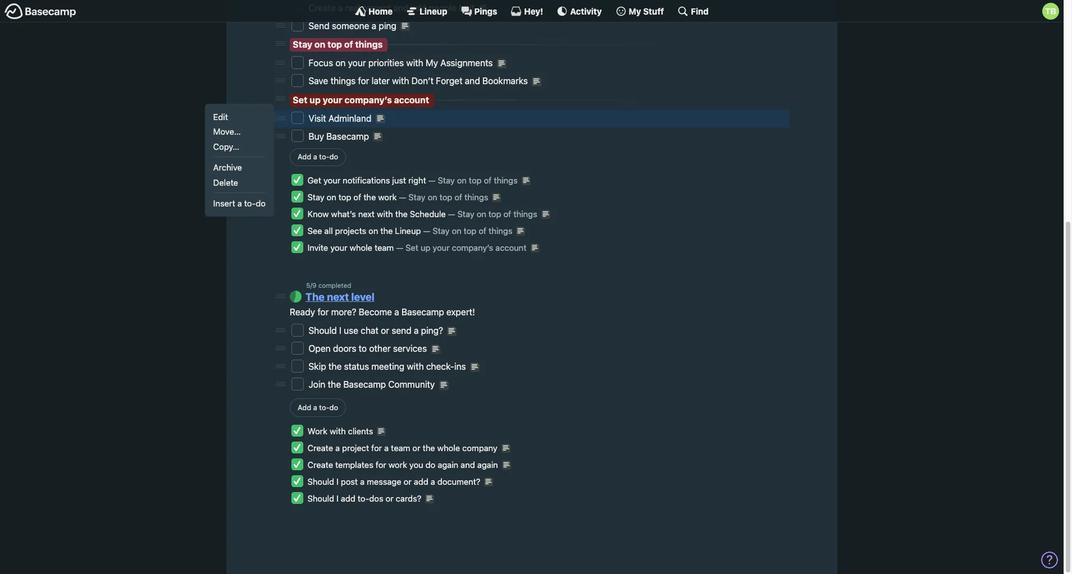 Task type: locate. For each thing, give the bounding box(es) containing it.
with down "stay on top of the work — stay on top of things"
[[377, 209, 393, 219]]

create a project for a team or the whole company link
[[308, 443, 500, 453]]

the
[[306, 291, 325, 303]]

for up message
[[376, 460, 387, 470]]

— for schedule
[[448, 209, 456, 219]]

join the basecamp community link
[[309, 380, 438, 390]]

for down the
[[318, 308, 329, 318]]

0 vertical spatial lineup
[[420, 6, 448, 16]]

— right schedule
[[448, 209, 456, 219]]

2 vertical spatial and
[[461, 460, 475, 470]]

stay
[[293, 39, 313, 50], [438, 175, 455, 186], [308, 192, 325, 202], [409, 192, 426, 202], [458, 209, 475, 219], [433, 226, 450, 236]]

send
[[392, 326, 412, 336]]

level
[[352, 291, 375, 303]]

switch accounts image
[[4, 3, 76, 20]]

0 horizontal spatial account
[[394, 95, 430, 105]]

should for should i add to-dos or cards?
[[308, 494, 334, 504]]

2 vertical spatial should
[[308, 494, 334, 504]]

2 add a to-do button from the top
[[290, 399, 346, 418]]

just
[[392, 175, 406, 186]]

account
[[394, 95, 430, 105], [496, 243, 527, 253]]

0 vertical spatial add
[[298, 153, 311, 162]]

again up document?
[[438, 460, 459, 470]]

team up create templates for work you do again and again
[[391, 443, 411, 453]]

0 horizontal spatial my
[[426, 58, 438, 68]]

basecamp down status at the bottom left
[[344, 380, 386, 390]]

stay down send
[[293, 39, 313, 50]]

to-
[[319, 153, 330, 162], [244, 199, 256, 209], [319, 403, 330, 412], [358, 494, 369, 504]]

1 vertical spatial add a to-do button
[[290, 399, 346, 418]]

1 vertical spatial next
[[327, 291, 349, 303]]

focus on your priorities with my assignments
[[309, 58, 496, 68]]

add down join
[[298, 403, 311, 412]]

2 vertical spatial basecamp
[[344, 380, 386, 390]]

1 vertical spatial create
[[308, 443, 333, 453]]

to- down delete link
[[244, 199, 256, 209]]

ping
[[379, 21, 397, 31]]

2 add from the top
[[298, 403, 311, 412]]

don't
[[412, 76, 434, 86]]

my left stuff
[[629, 6, 642, 16]]

your down stay on top of things
[[348, 58, 366, 68]]

i left the post
[[337, 477, 339, 487]]

on
[[315, 39, 326, 50], [336, 58, 346, 68], [457, 175, 467, 186], [327, 192, 337, 202], [428, 192, 438, 202], [477, 209, 487, 219], [369, 226, 378, 236], [452, 226, 462, 236]]

send someone a ping
[[309, 21, 399, 31]]

to- down the post
[[358, 494, 369, 504]]

add left "people"
[[411, 3, 427, 13]]

with
[[407, 58, 424, 68], [392, 76, 409, 86], [377, 209, 393, 219], [407, 362, 424, 372], [330, 426, 346, 437]]

find
[[691, 6, 709, 16]]

1 vertical spatial to
[[359, 344, 367, 354]]

to left it in the top of the page
[[459, 3, 467, 13]]

add for second add a to-do 'button' from the top
[[298, 403, 311, 412]]

next right what's
[[358, 209, 375, 219]]

0 horizontal spatial company's
[[345, 95, 392, 105]]

i left use
[[339, 326, 342, 336]]

stay on top of the work — stay on top of things
[[308, 192, 489, 202]]

should i use chat or send a ping?
[[309, 326, 446, 336]]

set up your company's account link
[[293, 95, 430, 105]]

should i post a message or add a document?
[[308, 477, 483, 487]]

work down just
[[378, 192, 397, 202]]

stay right right on the left of the page
[[438, 175, 455, 186]]

— down schedule
[[423, 226, 431, 236]]

1 vertical spatial add
[[298, 403, 311, 412]]

1 vertical spatial basecamp
[[402, 308, 444, 318]]

1 horizontal spatial whole
[[438, 443, 460, 453]]

lineup up invite your whole team — set up your company's account
[[395, 226, 421, 236]]

0 horizontal spatial up
[[310, 95, 321, 105]]

0 vertical spatial and
[[394, 3, 409, 13]]

open doors to other services link
[[309, 344, 430, 354]]

1 vertical spatial whole
[[438, 443, 460, 453]]

add down buy
[[298, 153, 311, 162]]

and right home
[[394, 3, 409, 13]]

with up save things for later with don't forget and bookmarks link
[[407, 58, 424, 68]]

see
[[308, 226, 322, 236]]

whole down projects
[[350, 243, 373, 253]]

status
[[344, 362, 369, 372]]

create templates for work you do again and again
[[308, 460, 501, 470]]

chat
[[361, 326, 379, 336]]

project up templates
[[342, 443, 369, 453]]

become
[[359, 308, 392, 318]]

edit move… copy…
[[213, 112, 241, 152]]

up down see all projects on the lineup — stay on top of things on the left top of page
[[421, 243, 431, 253]]

other
[[369, 344, 391, 354]]

add down the you
[[414, 477, 429, 487]]

0 horizontal spatial again
[[438, 460, 459, 470]]

1 horizontal spatial again
[[478, 460, 498, 470]]

work
[[378, 192, 397, 202], [389, 460, 407, 470]]

company
[[463, 443, 498, 453]]

0 vertical spatial project
[[363, 3, 391, 13]]

my stuff button
[[616, 6, 665, 17]]

home
[[369, 6, 393, 16]]

add a to-do for second add a to-do 'button' from the top
[[298, 403, 338, 412]]

a right insert
[[238, 199, 242, 209]]

0 vertical spatial basecamp
[[327, 131, 369, 142]]

1 horizontal spatial set
[[406, 243, 419, 253]]

should left the post
[[308, 477, 334, 487]]

add
[[411, 3, 427, 13], [414, 477, 429, 487], [341, 494, 356, 504]]

1 horizontal spatial my
[[629, 6, 642, 16]]

stuff
[[644, 6, 665, 16]]

0 vertical spatial add a to-do
[[298, 153, 338, 162]]

1 vertical spatial team
[[391, 443, 411, 453]]

edit link
[[211, 110, 269, 124]]

move…
[[213, 127, 241, 137]]

do inside insert a to-do 'link'
[[256, 199, 266, 209]]

to- down buy
[[319, 153, 330, 162]]

next down completed
[[327, 291, 349, 303]]

next
[[358, 209, 375, 219], [327, 291, 349, 303]]

0 vertical spatial team
[[375, 243, 394, 253]]

1 horizontal spatial next
[[358, 209, 375, 219]]

0 horizontal spatial whole
[[350, 243, 373, 253]]

basecamp up ping?
[[402, 308, 444, 318]]

to- inside 'link'
[[244, 199, 256, 209]]

all
[[325, 226, 333, 236]]

and for again
[[461, 460, 475, 470]]

a right send
[[414, 326, 419, 336]]

1 vertical spatial set
[[406, 243, 419, 253]]

add a to-do button down buy
[[290, 148, 346, 167]]

—
[[429, 175, 436, 186], [399, 192, 407, 202], [448, 209, 456, 219], [423, 226, 431, 236], [396, 243, 404, 253]]

and
[[394, 3, 409, 13], [465, 76, 480, 86], [461, 460, 475, 470]]

company's
[[345, 95, 392, 105], [452, 243, 494, 253]]

on up what's
[[327, 192, 337, 202]]

on right schedule
[[477, 209, 487, 219]]

a right the post
[[360, 477, 365, 487]]

join the basecamp community
[[309, 380, 438, 390]]

1 vertical spatial and
[[465, 76, 480, 86]]

0 vertical spatial next
[[358, 209, 375, 219]]

to- down join
[[319, 403, 330, 412]]

team
[[375, 243, 394, 253], [391, 443, 411, 453]]

lineup
[[420, 6, 448, 16], [395, 226, 421, 236]]

1 add a to-do from the top
[[298, 153, 338, 162]]

add down the post
[[341, 494, 356, 504]]

0 vertical spatial add
[[411, 3, 427, 13]]

0 vertical spatial should
[[309, 326, 337, 336]]

0 vertical spatial create
[[309, 3, 336, 13]]

stay down right on the left of the page
[[409, 192, 426, 202]]

should
[[309, 326, 337, 336], [308, 477, 334, 487], [308, 494, 334, 504]]

meeting
[[372, 362, 405, 372]]

know what's next with the schedule — stay on top of things
[[308, 209, 538, 219]]

again down "company"
[[478, 460, 498, 470]]

for left later
[[358, 76, 370, 86]]

i down templates
[[337, 494, 339, 504]]

things
[[355, 39, 383, 50], [331, 76, 356, 86], [494, 175, 518, 186], [465, 192, 489, 202], [514, 209, 538, 219], [489, 226, 513, 236]]

0 vertical spatial up
[[310, 95, 321, 105]]

on up focus at the left top
[[315, 39, 326, 50]]

work
[[308, 426, 328, 437]]

on right projects
[[369, 226, 378, 236]]

tim burton image
[[1043, 3, 1060, 20]]

know
[[308, 209, 329, 219]]

activity link
[[557, 6, 602, 17]]

create
[[309, 3, 336, 13], [308, 443, 333, 453], [308, 460, 333, 470]]

cards?
[[396, 494, 422, 504]]

with up community
[[407, 362, 424, 372]]

up up visit
[[310, 95, 321, 105]]

team down see all projects on the lineup — stay on top of things on the left top of page
[[375, 243, 394, 253]]

the down notifications
[[364, 192, 376, 202]]

expert!
[[447, 308, 475, 318]]

edit
[[213, 112, 228, 122]]

add a to-do down join
[[298, 403, 338, 412]]

with down focus on your priorities with my assignments at the left
[[392, 76, 409, 86]]

0 vertical spatial to
[[459, 3, 467, 13]]

and up document?
[[461, 460, 475, 470]]

archive
[[213, 163, 242, 173]]

1 vertical spatial i
[[337, 477, 339, 487]]

on down the know what's next with the schedule — stay on top of things
[[452, 226, 462, 236]]

find button
[[678, 6, 709, 17]]

to
[[459, 3, 467, 13], [359, 344, 367, 354]]

buy basecamp
[[309, 131, 372, 142]]

1 vertical spatial should
[[308, 477, 334, 487]]

bookmarks
[[483, 76, 528, 86]]

to left the other
[[359, 344, 367, 354]]

create for create a project for a team or the whole company
[[308, 443, 333, 453]]

whole left "company"
[[438, 443, 460, 453]]

0 vertical spatial add a to-do button
[[290, 148, 346, 167]]

a up send
[[395, 308, 399, 318]]

1 vertical spatial account
[[496, 243, 527, 253]]

my up the don't
[[426, 58, 438, 68]]

move… link
[[211, 124, 269, 139]]

add a to-do down buy
[[298, 153, 338, 162]]

a left document?
[[431, 477, 435, 487]]

0 vertical spatial i
[[339, 326, 342, 336]]

do down delete link
[[256, 199, 266, 209]]

skip
[[309, 362, 326, 372]]

0 horizontal spatial set
[[293, 95, 308, 105]]

or right dos
[[386, 494, 394, 504]]

should up open
[[309, 326, 337, 336]]

i for post
[[337, 477, 339, 487]]

a up create templates for work you do again and again
[[385, 443, 389, 453]]

a left real
[[338, 3, 343, 13]]

and down assignments
[[465, 76, 480, 86]]

buy basecamp link
[[309, 131, 372, 142]]

on down stay on top of things link
[[336, 58, 346, 68]]

2 vertical spatial create
[[308, 460, 333, 470]]

save things for later with don't forget and bookmarks
[[309, 76, 531, 86]]

it
[[470, 3, 475, 13]]

real
[[345, 3, 360, 13]]

0 vertical spatial my
[[629, 6, 642, 16]]

send
[[309, 21, 330, 31]]

1 vertical spatial company's
[[452, 243, 494, 253]]

of
[[344, 39, 353, 50], [484, 175, 492, 186], [354, 192, 362, 202], [455, 192, 463, 202], [504, 209, 512, 219], [479, 226, 487, 236]]

0 vertical spatial set
[[293, 95, 308, 105]]

the next level
[[306, 291, 375, 303]]

1 horizontal spatial company's
[[452, 243, 494, 253]]

someone
[[332, 21, 370, 31]]

on up schedule
[[428, 192, 438, 202]]

1 horizontal spatial up
[[421, 243, 431, 253]]

work up should i post a message or add a document?
[[389, 460, 407, 470]]

visit adminland link
[[309, 113, 374, 124]]

project up ping on the left of page
[[363, 3, 391, 13]]

1 vertical spatial work
[[389, 460, 407, 470]]

or
[[381, 326, 390, 336], [413, 443, 421, 453], [404, 477, 412, 487], [386, 494, 394, 504]]

lineup inside lineup 'link'
[[420, 6, 448, 16]]

2 again from the left
[[478, 460, 498, 470]]

0 vertical spatial whole
[[350, 243, 373, 253]]

do down buy basecamp link
[[330, 153, 338, 162]]

lineup left it in the top of the page
[[420, 6, 448, 16]]

1 add from the top
[[298, 153, 311, 162]]

basecamp down adminland
[[327, 131, 369, 142]]

add a to-do
[[298, 153, 338, 162], [298, 403, 338, 412]]

top
[[328, 39, 342, 50], [469, 175, 482, 186], [339, 192, 352, 202], [440, 192, 453, 202], [489, 209, 502, 219], [464, 226, 477, 236]]

you
[[410, 460, 424, 470]]

— down just
[[399, 192, 407, 202]]

2 vertical spatial i
[[337, 494, 339, 504]]

invite
[[308, 243, 328, 253]]

add a to-do button up the work
[[290, 399, 346, 418]]

1 add a to-do button from the top
[[290, 148, 346, 167]]

1 vertical spatial add a to-do
[[298, 403, 338, 412]]

ready for more? become a basecamp expert! link
[[290, 308, 475, 318]]

2 add a to-do from the top
[[298, 403, 338, 412]]

1 horizontal spatial account
[[496, 243, 527, 253]]

the right skip
[[329, 362, 342, 372]]

delete link
[[211, 175, 269, 190]]

0 vertical spatial company's
[[345, 95, 392, 105]]



Task type: describe. For each thing, give the bounding box(es) containing it.
your down the all
[[331, 243, 348, 253]]

see all projects on the lineup — stay on top of things
[[308, 226, 513, 236]]

forget
[[436, 76, 463, 86]]

copy… link
[[211, 139, 269, 154]]

create a real project and add people to it
[[309, 3, 477, 13]]

lineup link
[[406, 6, 448, 17]]

later
[[372, 76, 390, 86]]

create a real project and add people to it link
[[309, 3, 477, 13]]

to- for insert a to-do 'link'
[[244, 199, 256, 209]]

ready
[[290, 308, 315, 318]]

should for should i use chat or send a ping?
[[309, 326, 337, 336]]

a down work with clients link
[[336, 443, 340, 453]]

completed
[[319, 282, 352, 289]]

1 vertical spatial lineup
[[395, 226, 421, 236]]

save things for later with don't forget and bookmarks link
[[309, 76, 531, 86]]

add a to-do for 2nd add a to-do 'button' from the bottom of the page
[[298, 153, 338, 162]]

my inside popup button
[[629, 6, 642, 16]]

check-
[[427, 362, 455, 372]]

create templates for work you do again and again link
[[308, 460, 501, 470]]

with for meeting
[[407, 362, 424, 372]]

archive delete
[[213, 163, 242, 188]]

a down buy
[[313, 153, 317, 162]]

people
[[429, 3, 457, 13]]

2 vertical spatial add
[[341, 494, 356, 504]]

priorities
[[369, 58, 404, 68]]

community
[[389, 380, 435, 390]]

a down join
[[313, 403, 317, 412]]

on right right on the left of the page
[[457, 175, 467, 186]]

add for 2nd add a to-do 'button' from the bottom of the page
[[298, 153, 311, 162]]

right
[[409, 175, 426, 186]]

— for work
[[399, 192, 407, 202]]

use
[[344, 326, 359, 336]]

visit
[[309, 113, 326, 124]]

1 vertical spatial up
[[421, 243, 431, 253]]

0 vertical spatial work
[[378, 192, 397, 202]]

should for should i post a message or add a document?
[[308, 477, 334, 487]]

the up invite your whole team — set up your company's account
[[381, 226, 393, 236]]

1 vertical spatial my
[[426, 58, 438, 68]]

do up work with clients link
[[330, 403, 338, 412]]

your down see all projects on the lineup — stay on top of things on the left top of page
[[433, 243, 450, 253]]

should i add to-dos or cards? link
[[308, 494, 424, 504]]

focus on your priorities with my assignments link
[[309, 58, 496, 68]]

ready for more? become a basecamp expert!
[[290, 308, 475, 318]]

my stuff
[[629, 6, 665, 16]]

open
[[309, 344, 331, 354]]

for down clients
[[372, 443, 382, 453]]

hey!
[[525, 6, 544, 16]]

— for lineup
[[423, 226, 431, 236]]

schedule
[[410, 209, 446, 219]]

1 horizontal spatial to
[[459, 3, 467, 13]]

more?
[[331, 308, 357, 318]]

insert
[[213, 199, 235, 209]]

stay on top of things link
[[293, 39, 383, 50]]

to- for second add a to-do 'button' from the top
[[319, 403, 330, 412]]

and for forget
[[465, 76, 480, 86]]

pings
[[475, 6, 498, 16]]

stay right schedule
[[458, 209, 475, 219]]

invite your whole team — set up your company's account
[[308, 243, 527, 253]]

ping?
[[421, 326, 443, 336]]

or right chat on the left bottom
[[381, 326, 390, 336]]

a left ping on the left of page
[[372, 21, 377, 31]]

services
[[393, 344, 427, 354]]

set up your company's account
[[293, 95, 430, 105]]

notifications
[[343, 175, 390, 186]]

— right right on the left of the page
[[429, 175, 436, 186]]

copy…
[[213, 142, 239, 152]]

should i use chat or send a ping? link
[[309, 326, 446, 336]]

open doors to other services
[[309, 344, 430, 354]]

work with clients link
[[308, 426, 376, 437]]

stay down schedule
[[433, 226, 450, 236]]

create a project for a team or the whole company
[[308, 443, 500, 453]]

1 vertical spatial project
[[342, 443, 369, 453]]

your up the visit adminland link
[[323, 95, 343, 105]]

0 vertical spatial account
[[394, 95, 430, 105]]

message
[[367, 477, 402, 487]]

insert a to-do link
[[211, 196, 269, 211]]

the next level link
[[306, 291, 375, 303]]

with for later
[[392, 76, 409, 86]]

or up cards?
[[404, 477, 412, 487]]

projects
[[335, 226, 367, 236]]

do right the you
[[426, 460, 436, 470]]

visit adminland
[[309, 113, 374, 124]]

with right the work
[[330, 426, 346, 437]]

adminland
[[329, 113, 372, 124]]

the right join
[[328, 380, 341, 390]]

the up the you
[[423, 443, 435, 453]]

insert a to-do
[[213, 199, 266, 209]]

main element
[[0, 0, 1064, 22]]

buy
[[309, 131, 324, 142]]

pings button
[[461, 6, 498, 17]]

archive link
[[211, 160, 269, 175]]

send someone a ping link
[[309, 21, 399, 31]]

0 horizontal spatial next
[[327, 291, 349, 303]]

what's
[[331, 209, 356, 219]]

create for create a real project and add people to it
[[309, 3, 336, 13]]

0 horizontal spatial to
[[359, 344, 367, 354]]

i for use
[[339, 326, 342, 336]]

with for priorities
[[407, 58, 424, 68]]

doors
[[333, 344, 357, 354]]

— down see all projects on the lineup — stay on top of things on the left top of page
[[396, 243, 404, 253]]

create for create templates for work you do again and again
[[308, 460, 333, 470]]

templates
[[336, 460, 374, 470]]

the down "stay on top of the work — stay on top of things"
[[396, 209, 408, 219]]

stay down the get
[[308, 192, 325, 202]]

delete
[[213, 178, 238, 188]]

or up the you
[[413, 443, 421, 453]]

save
[[309, 76, 328, 86]]

get your notifications just right — stay on top of things
[[308, 175, 518, 186]]

skip the status meeting with check-ins link
[[309, 362, 469, 372]]

to- for 2nd add a to-do 'button' from the bottom of the page
[[319, 153, 330, 162]]

1 again from the left
[[438, 460, 459, 470]]

a inside 'link'
[[238, 199, 242, 209]]

hey! button
[[511, 6, 544, 17]]

i for add
[[337, 494, 339, 504]]

get
[[308, 175, 321, 186]]

should i add to-dos or cards?
[[308, 494, 424, 504]]

home link
[[355, 6, 393, 17]]

1 vertical spatial add
[[414, 477, 429, 487]]

5/9 completed
[[306, 282, 352, 289]]

ins
[[455, 362, 466, 372]]

should i post a message or add a document? link
[[308, 477, 483, 487]]

your right the get
[[324, 175, 341, 186]]



Task type: vqa. For each thing, say whether or not it's contained in the screenshot.
Victor Cooper icon to the bottom
no



